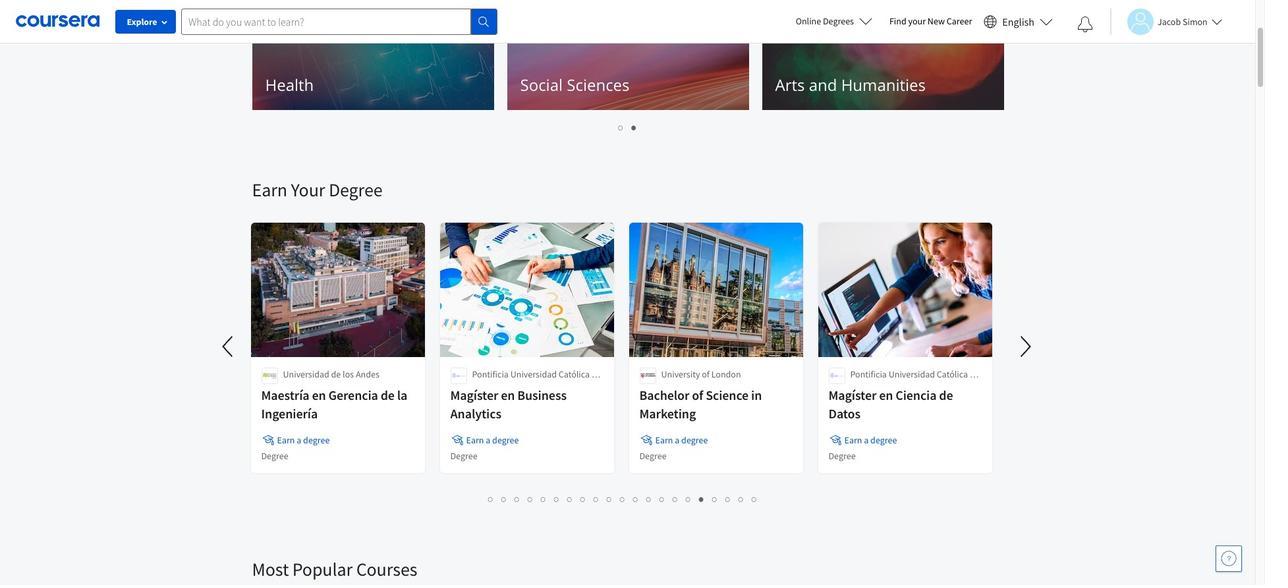 Task type: locate. For each thing, give the bounding box(es) containing it.
11
[[620, 493, 631, 506]]

degree down ingeniería
[[261, 450, 288, 462]]

universidad for magíster en business analytics
[[511, 369, 557, 380]]

jacob simon
[[1158, 15, 1208, 27]]

3 en from the left
[[880, 387, 893, 403]]

find your new career link
[[883, 13, 979, 30]]

degree for gerencia
[[303, 434, 330, 446]]

pontificia universidad católica de chile for business
[[472, 369, 602, 394]]

15
[[673, 493, 684, 506]]

0 horizontal spatial pontificia universidad católica de chile
[[472, 369, 602, 394]]

earn a degree down analytics
[[466, 434, 519, 446]]

business
[[518, 387, 567, 403]]

health
[[265, 74, 314, 96]]

arts and humanities image
[[762, 5, 1004, 110]]

0 horizontal spatial en
[[312, 387, 326, 403]]

1 horizontal spatial universidad
[[511, 369, 557, 380]]

1 vertical spatial 1 button
[[485, 492, 498, 507]]

chile up datos
[[851, 382, 870, 394]]

earn a degree down datos
[[845, 434, 897, 446]]

12
[[634, 493, 644, 506]]

your
[[291, 178, 325, 202]]

1 católica from the left
[[559, 369, 590, 380]]

earn your degree carousel element
[[213, 138, 1042, 518]]

4 earn a degree from the left
[[845, 434, 897, 446]]

de inside magíster en ciencia de datos
[[940, 387, 954, 403]]

degree down datos
[[829, 450, 856, 462]]

2 horizontal spatial en
[[880, 387, 893, 403]]

5 button
[[537, 492, 550, 507]]

degree
[[329, 178, 383, 202], [261, 450, 288, 462], [451, 450, 478, 462], [640, 450, 667, 462], [829, 450, 856, 462]]

3 a from the left
[[675, 434, 680, 446]]

1 horizontal spatial en
[[501, 387, 515, 403]]

0 horizontal spatial 2
[[502, 493, 507, 506]]

1 vertical spatial 1
[[488, 493, 494, 506]]

find
[[890, 15, 907, 27]]

a for maestría en gerencia de la ingeniería
[[297, 434, 301, 446]]

en
[[312, 387, 326, 403], [501, 387, 515, 403], [880, 387, 893, 403]]

2 inside "earn your degree carousel" element
[[502, 493, 507, 506]]

2 degree from the left
[[493, 434, 519, 446]]

earn down analytics
[[466, 434, 484, 446]]

1 horizontal spatial chile
[[851, 382, 870, 394]]

13 button
[[643, 492, 657, 507]]

list
[[252, 120, 1004, 135], [252, 492, 994, 507]]

of left london
[[702, 369, 710, 380]]

ingeniería
[[261, 405, 318, 422]]

0 horizontal spatial 1
[[488, 493, 494, 506]]

10
[[607, 493, 618, 506]]

1 magíster from the left
[[451, 387, 499, 403]]

2 pontificia universidad católica de chile from the left
[[851, 369, 980, 394]]

a down marketing
[[675, 434, 680, 446]]

2 button left '3'
[[498, 492, 511, 507]]

1 left 3 button
[[488, 493, 494, 506]]

3 universidad from the left
[[889, 369, 935, 380]]

1 degree from the left
[[303, 434, 330, 446]]

universidad for magíster en ciencia de datos
[[889, 369, 935, 380]]

16 button
[[682, 492, 697, 507]]

pontificia up magíster en business analytics
[[472, 369, 509, 380]]

What do you want to learn? text field
[[181, 8, 471, 35]]

18 button
[[709, 492, 723, 507]]

pontificia universidad católica de chile image for magíster en business analytics
[[451, 368, 467, 384]]

0 horizontal spatial universidad
[[283, 369, 329, 380]]

0 horizontal spatial magíster
[[451, 387, 499, 403]]

0 horizontal spatial 2 button
[[498, 492, 511, 507]]

None search field
[[181, 8, 498, 35]]

magíster up analytics
[[451, 387, 499, 403]]

9 button
[[590, 492, 603, 507]]

of for university
[[702, 369, 710, 380]]

2 pontificia from the left
[[851, 369, 887, 380]]

magíster en ciencia de datos
[[829, 387, 954, 422]]

earn down datos
[[845, 434, 863, 446]]

2 pontificia universidad católica de chile image from the left
[[829, 368, 845, 384]]

1 chile from the left
[[472, 382, 492, 394]]

pontificia universidad católica de chile image up datos
[[829, 368, 845, 384]]

earn a degree for ciencia
[[845, 434, 897, 446]]

0 vertical spatial 2
[[632, 121, 637, 134]]

en down universidad de los andes
[[312, 387, 326, 403]]

1 horizontal spatial 2
[[632, 121, 637, 134]]

degree up 13
[[640, 450, 667, 462]]

universidad
[[283, 369, 329, 380], [511, 369, 557, 380], [889, 369, 935, 380]]

a for magíster en ciencia de datos
[[864, 434, 869, 446]]

earn a degree down ingeniería
[[277, 434, 330, 446]]

a down magíster en ciencia de datos
[[864, 434, 869, 446]]

pontificia universidad católica de chile image up analytics
[[451, 368, 467, 384]]

magíster en business analytics
[[451, 387, 567, 422]]

1 button
[[615, 120, 628, 135], [485, 492, 498, 507]]

jacob
[[1158, 15, 1181, 27]]

magíster up datos
[[829, 387, 877, 403]]

1 inside "earn your degree carousel" element
[[488, 493, 494, 506]]

en for ciencia
[[880, 387, 893, 403]]

2 earn a degree from the left
[[466, 434, 519, 446]]

in
[[752, 387, 762, 403]]

0 horizontal spatial pontificia universidad católica de chile image
[[451, 368, 467, 384]]

pontificia universidad católica de chile
[[472, 369, 602, 394], [851, 369, 980, 394]]

1 button left 3 button
[[485, 492, 498, 507]]

chile
[[472, 382, 492, 394], [851, 382, 870, 394]]

0 horizontal spatial pontificia
[[472, 369, 509, 380]]

en left business
[[501, 387, 515, 403]]

pontificia universidad católica de chile for ciencia
[[851, 369, 980, 394]]

20 button
[[735, 492, 750, 507]]

0 horizontal spatial 1 button
[[485, 492, 498, 507]]

13
[[647, 493, 657, 506]]

1 universidad from the left
[[283, 369, 329, 380]]

0 horizontal spatial chile
[[472, 382, 492, 394]]

de inside the "maestría en gerencia de la ingeniería"
[[381, 387, 395, 403]]

1 for 2 button corresponding to the rightmost 1 button
[[619, 121, 624, 134]]

4
[[528, 493, 533, 506]]

a for bachelor of science in marketing
[[675, 434, 680, 446]]

university
[[662, 369, 700, 380]]

health image
[[252, 5, 494, 110]]

3 earn a degree from the left
[[656, 434, 708, 446]]

1
[[619, 121, 624, 134], [488, 493, 494, 506]]

magíster for magíster en ciencia de datos
[[829, 387, 877, 403]]

degree down magíster en ciencia de datos
[[871, 434, 897, 446]]

0 vertical spatial 1 button
[[615, 120, 628, 135]]

1 pontificia from the left
[[472, 369, 509, 380]]

17 button
[[695, 492, 710, 507]]

degree down ingeniería
[[303, 434, 330, 446]]

degree for maestría en gerencia de la ingeniería
[[261, 450, 288, 462]]

1 horizontal spatial 1 button
[[615, 120, 628, 135]]

pontificia universidad católica de chile image
[[451, 368, 467, 384], [829, 368, 845, 384]]

2 a from the left
[[486, 434, 491, 446]]

universidad up business
[[511, 369, 557, 380]]

1 horizontal spatial 2 button
[[628, 120, 641, 135]]

of inside bachelor of science in marketing
[[692, 387, 704, 403]]

2 magíster from the left
[[829, 387, 877, 403]]

1 vertical spatial 2 button
[[498, 492, 511, 507]]

4 a from the left
[[864, 434, 869, 446]]

en inside magíster en business analytics
[[501, 387, 515, 403]]

sciences
[[567, 74, 630, 96]]

a down ingeniería
[[297, 434, 301, 446]]

degree
[[303, 434, 330, 446], [493, 434, 519, 446], [682, 434, 708, 446], [871, 434, 897, 446]]

2 chile from the left
[[851, 382, 870, 394]]

of
[[702, 369, 710, 380], [692, 387, 704, 403]]

previous slide image
[[213, 331, 244, 363]]

arts
[[776, 74, 805, 96]]

earn down ingeniería
[[277, 434, 295, 446]]

en inside magíster en ciencia de datos
[[880, 387, 893, 403]]

1 horizontal spatial 1
[[619, 121, 624, 134]]

social
[[520, 74, 563, 96]]

4 degree from the left
[[871, 434, 897, 446]]

earn for maestría en gerencia de la ingeniería
[[277, 434, 295, 446]]

earn a degree
[[277, 434, 330, 446], [466, 434, 519, 446], [656, 434, 708, 446], [845, 434, 897, 446]]

1 earn a degree from the left
[[277, 434, 330, 446]]

2 en from the left
[[501, 387, 515, 403]]

1 vertical spatial of
[[692, 387, 704, 403]]

14
[[660, 493, 670, 506]]

earn for bachelor of science in marketing
[[656, 434, 673, 446]]

magíster inside magíster en business analytics
[[451, 387, 499, 403]]

0 horizontal spatial católica
[[559, 369, 590, 380]]

maestría
[[261, 387, 310, 403]]

1 en from the left
[[312, 387, 326, 403]]

2 horizontal spatial universidad
[[889, 369, 935, 380]]

earn down marketing
[[656, 434, 673, 446]]

1 a from the left
[[297, 434, 301, 446]]

datos
[[829, 405, 861, 422]]

pontificia up magíster en ciencia de datos
[[851, 369, 887, 380]]

7 button
[[564, 492, 577, 507]]

coursera image
[[16, 11, 100, 32]]

arts and humanities link
[[762, 5, 1004, 110]]

2 button down the sciences on the left top of the page
[[628, 120, 641, 135]]

degree down bachelor of science in marketing
[[682, 434, 708, 446]]

católica
[[559, 369, 590, 380], [937, 369, 968, 380]]

a
[[297, 434, 301, 446], [486, 434, 491, 446], [675, 434, 680, 446], [864, 434, 869, 446]]

2 for 2 button corresponding to left 1 button
[[502, 493, 507, 506]]

2 universidad from the left
[[511, 369, 557, 380]]

1 horizontal spatial pontificia universidad católica de chile image
[[829, 368, 845, 384]]

magíster inside magíster en ciencia de datos
[[829, 387, 877, 403]]

0 vertical spatial list
[[252, 120, 1004, 135]]

1 horizontal spatial pontificia
[[851, 369, 887, 380]]

earn a degree for gerencia
[[277, 434, 330, 446]]

1 pontificia universidad católica de chile from the left
[[472, 369, 602, 394]]

degree for magíster en business analytics
[[451, 450, 478, 462]]

pontificia
[[472, 369, 509, 380], [851, 369, 887, 380]]

degree for business
[[493, 434, 519, 446]]

0 vertical spatial of
[[702, 369, 710, 380]]

1 down the sciences on the left top of the page
[[619, 121, 624, 134]]

chile up analytics
[[472, 382, 492, 394]]

18
[[713, 493, 723, 506]]

de
[[331, 369, 341, 380], [592, 369, 602, 380], [970, 369, 980, 380], [381, 387, 395, 403], [940, 387, 954, 403]]

universidad de los andes
[[283, 369, 380, 380]]

8
[[581, 493, 586, 506]]

2 católica from the left
[[937, 369, 968, 380]]

3 degree from the left
[[682, 434, 708, 446]]

ciencia
[[896, 387, 937, 403]]

2 button
[[628, 120, 641, 135], [498, 492, 511, 507]]

0 vertical spatial 2 button
[[628, 120, 641, 135]]

universidad up maestría on the bottom left of the page
[[283, 369, 329, 380]]

earn a degree for business
[[466, 434, 519, 446]]

5
[[541, 493, 547, 506]]

15 button
[[669, 492, 684, 507]]

degrees
[[823, 15, 854, 27]]

2 button for the rightmost 1 button
[[628, 120, 641, 135]]

earn
[[252, 178, 287, 202], [277, 434, 295, 446], [466, 434, 484, 446], [656, 434, 673, 446], [845, 434, 863, 446]]

1 horizontal spatial pontificia universidad católica de chile
[[851, 369, 980, 394]]

1 vertical spatial 2
[[502, 493, 507, 506]]

science
[[706, 387, 749, 403]]

1 button down the sciences on the left top of the page
[[615, 120, 628, 135]]

2 list from the top
[[252, 492, 994, 507]]

degree down analytics
[[451, 450, 478, 462]]

your
[[909, 15, 926, 27]]

0 vertical spatial 1
[[619, 121, 624, 134]]

1 horizontal spatial católica
[[937, 369, 968, 380]]

21 button
[[748, 492, 763, 507]]

1 vertical spatial list
[[252, 492, 994, 507]]

en inside the "maestría en gerencia de la ingeniería"
[[312, 387, 326, 403]]

universidad up ciencia
[[889, 369, 935, 380]]

degree down magíster en business analytics
[[493, 434, 519, 446]]

earn a degree down marketing
[[656, 434, 708, 446]]

of down 'university of london'
[[692, 387, 704, 403]]

gerencia
[[329, 387, 378, 403]]

1 pontificia universidad católica de chile image from the left
[[451, 368, 467, 384]]

en left ciencia
[[880, 387, 893, 403]]

1 horizontal spatial magíster
[[829, 387, 877, 403]]

10 button
[[603, 492, 618, 507]]

a down analytics
[[486, 434, 491, 446]]



Task type: describe. For each thing, give the bounding box(es) containing it.
bachelor
[[640, 387, 690, 403]]

explore
[[127, 16, 157, 28]]

chile for magíster en business analytics
[[472, 382, 492, 394]]

next slide image
[[1010, 331, 1042, 363]]

en for gerencia
[[312, 387, 326, 403]]

degree right your
[[329, 178, 383, 202]]

3
[[515, 493, 520, 506]]

6
[[554, 493, 560, 506]]

4 button
[[524, 492, 537, 507]]

and
[[809, 74, 838, 96]]

degree for science
[[682, 434, 708, 446]]

most
[[252, 558, 289, 581]]

london
[[712, 369, 741, 380]]

new
[[928, 15, 945, 27]]

19 button
[[722, 492, 736, 507]]

online degrees button
[[786, 7, 883, 36]]

help center image
[[1222, 551, 1237, 567]]

social sciences
[[520, 74, 630, 96]]

online degrees
[[796, 15, 854, 27]]

la
[[397, 387, 408, 403]]

show notifications image
[[1078, 16, 1094, 32]]

1 list from the top
[[252, 120, 1004, 135]]

andes
[[356, 369, 380, 380]]

11 button
[[616, 492, 631, 507]]

pontificia universidad católica de chile image for magíster en ciencia de datos
[[829, 368, 845, 384]]

a for magíster en business analytics
[[486, 434, 491, 446]]

degree for magíster en ciencia de datos
[[829, 450, 856, 462]]

marketing
[[640, 405, 696, 422]]

2 for 2 button corresponding to the rightmost 1 button
[[632, 121, 637, 134]]

21
[[752, 493, 763, 506]]

earn your degree
[[252, 178, 383, 202]]

earn for magíster en business analytics
[[466, 434, 484, 446]]

most popular courses
[[252, 558, 418, 581]]

humanities
[[842, 74, 926, 96]]

6 button
[[550, 492, 564, 507]]

analytics
[[451, 405, 502, 422]]

19
[[726, 493, 736, 506]]

earn for magíster en ciencia de datos
[[845, 434, 863, 446]]

14 button
[[656, 492, 670, 507]]

list inside "earn your degree carousel" element
[[252, 492, 994, 507]]

7
[[568, 493, 573, 506]]

17
[[699, 493, 710, 506]]

english button
[[979, 0, 1059, 43]]

católica for magíster en ciencia de datos
[[937, 369, 968, 380]]

8 button
[[577, 492, 590, 507]]

16
[[686, 493, 697, 506]]

chile for magíster en ciencia de datos
[[851, 382, 870, 394]]

magíster for magíster en business analytics
[[451, 387, 499, 403]]

previous slide image
[[222, 0, 253, 11]]

arts and humanities
[[776, 74, 926, 96]]

pontificia for business
[[472, 369, 509, 380]]

social sciences link
[[507, 5, 749, 110]]

health link
[[252, 5, 494, 110]]

católica for magíster en business analytics
[[559, 369, 590, 380]]

2 button for left 1 button
[[498, 492, 511, 507]]

online
[[796, 15, 822, 27]]

3 button
[[511, 492, 524, 507]]

degree for ciencia
[[871, 434, 897, 446]]

career
[[947, 15, 973, 27]]

find your new career
[[890, 15, 973, 27]]

university of london
[[662, 369, 741, 380]]

bachelor of science in marketing
[[640, 387, 762, 422]]

9
[[594, 493, 599, 506]]

university of london image
[[640, 368, 656, 384]]

10 11 12 13 14 15 16 17 18 19 20 21
[[607, 493, 763, 506]]

popular
[[293, 558, 353, 581]]

simon
[[1183, 15, 1208, 27]]

maestría en gerencia de la ingeniería
[[261, 387, 408, 422]]

pontificia for ciencia
[[851, 369, 887, 380]]

social sciences image
[[507, 5, 749, 110]]

1 for 2 button corresponding to left 1 button
[[488, 493, 494, 506]]

los
[[343, 369, 354, 380]]

earn a degree for science
[[656, 434, 708, 446]]

courses
[[356, 558, 418, 581]]

en for business
[[501, 387, 515, 403]]

explore button
[[115, 10, 176, 34]]

universidad de los andes image
[[261, 368, 278, 384]]

degree for bachelor of science in marketing
[[640, 450, 667, 462]]

english
[[1003, 15, 1035, 28]]

of for bachelor
[[692, 387, 704, 403]]

20
[[739, 493, 750, 506]]

earn left your
[[252, 178, 287, 202]]

12 button
[[630, 492, 644, 507]]

jacob simon button
[[1111, 8, 1223, 35]]



Task type: vqa. For each thing, say whether or not it's contained in the screenshot.
bottommost 1
yes



